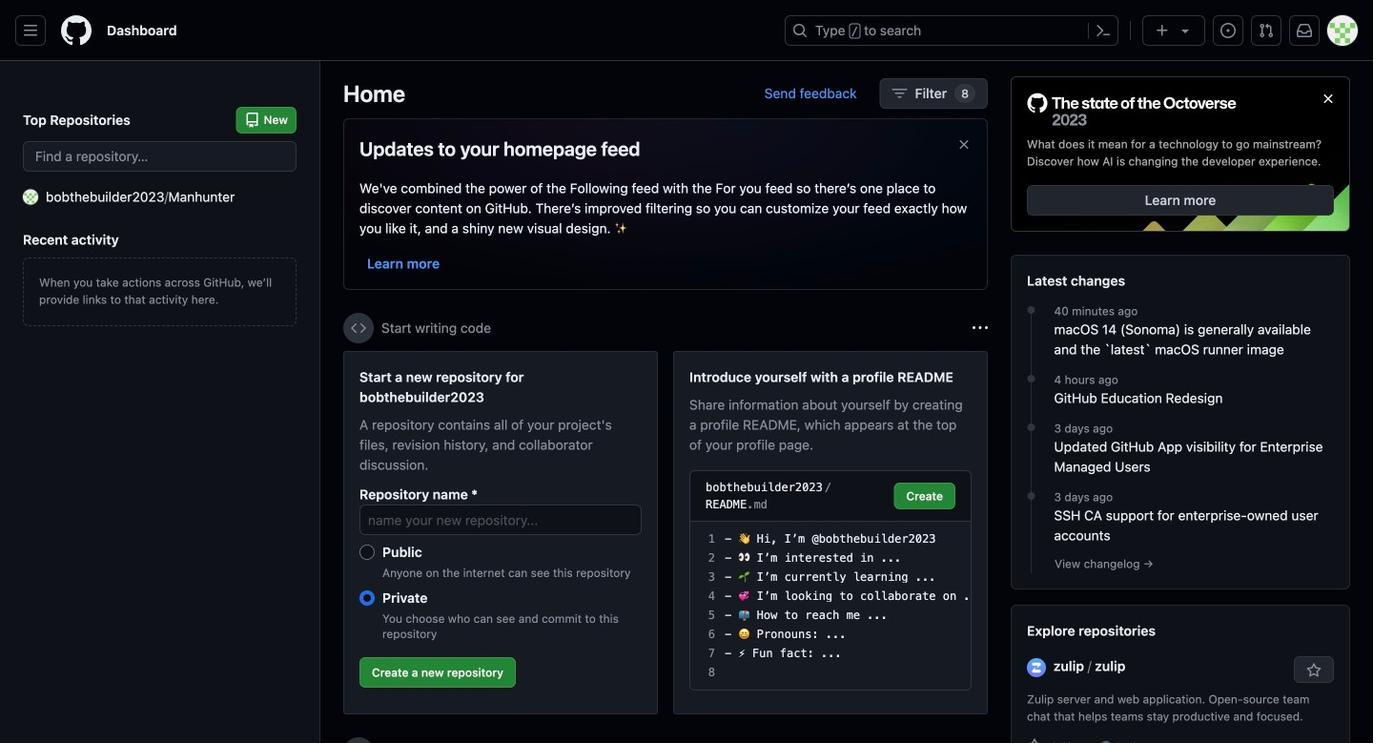 Task type: locate. For each thing, give the bounding box(es) containing it.
2 dot fill image from the top
[[1024, 420, 1039, 435]]

why am i seeing this? image
[[973, 321, 988, 336]]

1 vertical spatial dot fill image
[[1024, 420, 1039, 435]]

2 vertical spatial dot fill image
[[1024, 489, 1039, 504]]

name your new repository... text field
[[360, 505, 642, 535]]

1 dot fill image from the top
[[1024, 371, 1039, 386]]

dot fill image
[[1024, 371, 1039, 386], [1024, 420, 1039, 435], [1024, 489, 1039, 504]]

notifications image
[[1297, 23, 1313, 38]]

None submit
[[894, 483, 956, 509]]

none submit inside introduce yourself with a profile readme element
[[894, 483, 956, 509]]

code image
[[351, 321, 366, 336]]

start a new repository element
[[343, 351, 658, 714]]

0 vertical spatial dot fill image
[[1024, 371, 1039, 386]]

Top Repositories search field
[[23, 141, 297, 172]]

3 dot fill image from the top
[[1024, 489, 1039, 504]]

Find a repository… text field
[[23, 141, 297, 172]]

plus image
[[1155, 23, 1170, 38]]

introduce yourself with a profile readme element
[[673, 351, 988, 714]]

None radio
[[360, 545, 375, 560], [360, 590, 375, 606], [360, 545, 375, 560], [360, 590, 375, 606]]

close image
[[1321, 91, 1336, 106]]

command palette image
[[1096, 23, 1111, 38]]

dot fill image
[[1024, 303, 1039, 318]]

x image
[[957, 137, 972, 152]]



Task type: vqa. For each thing, say whether or not it's contained in the screenshot.
t
no



Task type: describe. For each thing, give the bounding box(es) containing it.
explore element
[[1011, 76, 1351, 743]]

issue opened image
[[1221, 23, 1236, 38]]

homepage image
[[61, 15, 92, 46]]

filter image
[[892, 86, 908, 101]]

star image
[[1027, 738, 1043, 743]]

github logo image
[[1027, 93, 1237, 128]]

manhunter image
[[23, 189, 38, 205]]

@zulip profile image
[[1027, 658, 1046, 677]]

git pull request image
[[1259, 23, 1274, 38]]

explore repositories navigation
[[1011, 605, 1351, 743]]

star this repository image
[[1307, 663, 1322, 678]]

triangle down image
[[1178, 23, 1193, 38]]



